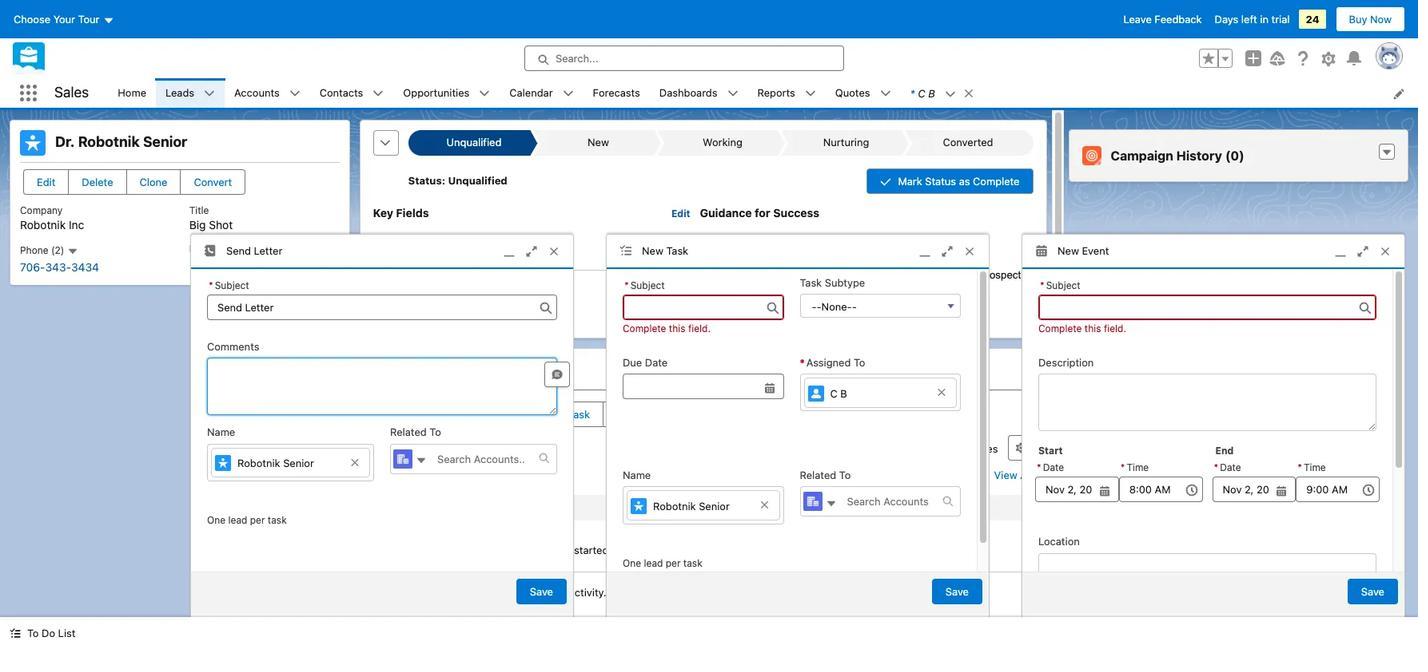 Task type: vqa. For each thing, say whether or not it's contained in the screenshot.
My activities
no



Task type: describe. For each thing, give the bounding box(es) containing it.
1 horizontal spatial the
[[822, 269, 837, 281]]

key fields
[[373, 206, 429, 220]]

this for description
[[1085, 323, 1101, 335]]

to inside send letter dialog
[[429, 426, 441, 439]]

all right 'expand'
[[970, 469, 982, 482]]

associated
[[886, 269, 937, 281]]

assigned
[[806, 356, 851, 369]]

information
[[890, 300, 946, 313]]

complete for description
[[1038, 323, 1082, 335]]

unqualified link
[[416, 130, 530, 156]]

lead inside keep track of the info related to your unqualified leads. your lead may be unqualified if they are not interested in your products or they have left the company associated with the prospect. document lessons learned for future reference save outreach details and contact information
[[724, 253, 745, 265]]

dashboards list item
[[650, 78, 748, 108]]

filters: all time • all activities • all types
[[805, 443, 998, 455]]

referral
[[421, 254, 461, 267]]

0 vertical spatial senior
[[143, 133, 187, 150]]

path options list box
[[408, 130, 1033, 156]]

list item containing *
[[900, 78, 981, 108]]

do
[[42, 627, 55, 640]]

text default image inside send letter dialog
[[539, 453, 550, 465]]

tour
[[78, 13, 100, 26]]

are
[[871, 253, 887, 265]]

save inside keep track of the info related to your unqualified leads. your lead may be unqualified if they are not interested in your products or they have left the company associated with the prospect. document lessons learned for future reference save outreach details and contact information
[[719, 300, 743, 313]]

related to text field for letter
[[428, 445, 539, 474]]

1 horizontal spatial a
[[769, 545, 775, 557]]

c b link
[[804, 378, 957, 408]]

robotnik inside new task dialog
[[653, 500, 696, 513]]

call
[[445, 408, 463, 421]]

1 vertical spatial they
[[756, 269, 776, 281]]

--none-- button
[[800, 294, 961, 318]]

to right assigned
[[854, 356, 865, 369]]

to inside button
[[27, 627, 39, 640]]

0 horizontal spatial the
[[770, 237, 786, 249]]

home
[[118, 86, 146, 99]]

robotnik senior link for task
[[627, 491, 780, 521]]

shot
[[209, 218, 233, 232]]

clone
[[140, 176, 167, 189]]

one lead per task for send
[[207, 515, 287, 527]]

text default image for calendar
[[562, 88, 574, 99]]

due
[[623, 356, 642, 369]]

activity.
[[569, 586, 606, 599]]

keep track of the info related to your unqualified leads. your lead may be unqualified if they are not interested in your products or they have left the company associated with the prospect. document lessons learned for future reference save outreach details and contact information
[[700, 237, 1024, 313]]

working link
[[664, 130, 777, 156]]

* date for start
[[1037, 462, 1064, 474]]

lead for new task
[[644, 558, 663, 570]]

more.
[[824, 545, 852, 557]]

campaign history (0)
[[1111, 149, 1244, 163]]

(0)
[[1225, 149, 1244, 163]]

list
[[58, 627, 75, 640]]

info
[[789, 237, 809, 249]]

related to text field for task
[[837, 488, 942, 516]]

products
[[700, 269, 741, 281]]

subject for task subtype
[[630, 279, 665, 291]]

reports
[[757, 86, 795, 99]]

a inside log a call button
[[436, 408, 442, 421]]

by
[[611, 545, 623, 557]]

name for new task
[[623, 469, 651, 482]]

1 horizontal spatial in
[[1260, 13, 1269, 26]]

c inside new task dialog
[[830, 387, 838, 400]]

document
[[719, 284, 770, 297]]

if
[[840, 253, 845, 265]]

external
[[376, 254, 418, 267]]

robotnik inside company robotnik inc
[[20, 218, 66, 232]]

delete button
[[68, 169, 127, 195]]

text default image for leads
[[204, 88, 215, 99]]

subject for comments
[[215, 279, 249, 291]]

leads
[[165, 86, 194, 99]]

subject for description
[[1046, 279, 1080, 291]]

task,
[[777, 545, 801, 557]]

big
[[189, 218, 206, 232]]

0 horizontal spatial your
[[863, 237, 886, 249]]

1 vertical spatial unqualified
[[785, 253, 837, 265]]

lessons
[[773, 284, 810, 297]]

0 horizontal spatial •
[[880, 443, 885, 455]]

dashboards
[[659, 86, 717, 99]]

1 horizontal spatial they
[[848, 253, 868, 265]]

email inside button
[[803, 408, 829, 421]]

buy now button
[[1335, 6, 1405, 32]]

new event dialog
[[1022, 234, 1405, 650]]

name for send letter
[[207, 426, 235, 439]]

end
[[1215, 445, 1234, 457]]

Comments text field
[[207, 358, 557, 416]]

time for start
[[1127, 462, 1149, 474]]

home link
[[108, 78, 156, 108]]

related to for letter
[[390, 426, 441, 439]]

1 horizontal spatial c
[[918, 87, 925, 100]]

reference
[[903, 284, 950, 297]]

details
[[793, 300, 825, 313]]

send letter
[[226, 244, 282, 257]]

log a call
[[415, 408, 463, 421]]

group for end
[[1212, 460, 1296, 503]]

get started by sending an email, scheduling a task, and more.
[[554, 545, 852, 557]]

1 horizontal spatial •
[[949, 443, 953, 455]]

view
[[994, 469, 1017, 482]]

assigned to
[[806, 356, 865, 369]]

1 vertical spatial unqualified
[[448, 174, 507, 187]]

contact
[[850, 300, 887, 313]]

2 horizontal spatial the
[[962, 269, 977, 281]]

tasks
[[701, 586, 727, 599]]

accounts list item
[[225, 78, 310, 108]]

list containing home
[[108, 78, 1418, 108]]

1 horizontal spatial and
[[804, 545, 822, 557]]

new task button
[[504, 402, 604, 427]]

text default image inside the opportunities list item
[[479, 88, 490, 99]]

location
[[1038, 536, 1080, 548]]

to do list button
[[0, 618, 85, 650]]

quotes link
[[826, 78, 880, 108]]

days
[[1215, 13, 1238, 26]]

Description text field
[[1038, 374, 1376, 432]]

contacts list item
[[310, 78, 394, 108]]

time for end
[[1304, 462, 1326, 474]]

letter
[[254, 244, 282, 257]]

accounts image
[[803, 492, 822, 512]]

left inside keep track of the info related to your unqualified leads. your lead may be unqualified if they are not interested in your products or they have left the company associated with the prospect. document lessons learned for future reference save outreach details and contact information
[[805, 269, 820, 281]]

save for send letter
[[530, 586, 553, 598]]

c b
[[830, 387, 847, 400]]

convert button
[[180, 169, 246, 195]]

complete for task subtype
[[623, 323, 666, 335]]

contacts link
[[310, 78, 373, 108]]

send letter dialog
[[190, 234, 574, 618]]

clone button
[[126, 169, 181, 195]]

calendar list item
[[500, 78, 583, 108]]

be
[[771, 253, 782, 265]]

2 - from the left
[[817, 301, 821, 313]]

text default image inside phone (2) "dropdown button"
[[67, 246, 78, 257]]

1 vertical spatial edit
[[671, 208, 690, 220]]

lead image
[[20, 130, 46, 156]]

phone (2) button
[[20, 245, 78, 257]]

not
[[890, 253, 904, 265]]

done
[[783, 586, 807, 599]]

for inside keep track of the info related to your unqualified leads. your lead may be unqualified if they are not interested in your products or they have left the company associated with the prospect. document lessons learned for future reference save outreach details and contact information
[[853, 284, 867, 297]]

text default image inside to do list button
[[10, 629, 21, 640]]

--none--
[[812, 301, 857, 313]]

up
[[838, 586, 850, 599]]

0 vertical spatial task
[[666, 244, 688, 257]]

with
[[940, 269, 959, 281]]

related to for task
[[800, 469, 851, 482]]

prospect.
[[980, 269, 1024, 281]]

2 horizontal spatial •
[[986, 469, 990, 482]]

0 vertical spatial b
[[928, 87, 935, 100]]

save button for description
[[1348, 579, 1398, 605]]

task inside new task button
[[568, 408, 590, 421]]

* subject for task subtype
[[624, 279, 665, 291]]

all right view
[[1020, 469, 1032, 482]]

mark
[[898, 175, 922, 188]]

marked
[[730, 586, 766, 599]]

one for send
[[207, 515, 226, 527]]

as inside button
[[959, 175, 970, 188]]

none-
[[821, 301, 852, 313]]

buy
[[1349, 13, 1367, 26]]

past
[[609, 586, 630, 599]]

senior for new
[[699, 500, 730, 513]]



Task type: locate. For each thing, give the bounding box(es) containing it.
1 subject from the left
[[215, 279, 249, 291]]

* time for start
[[1121, 462, 1149, 474]]

email,
[[682, 545, 710, 557]]

1 horizontal spatial one
[[623, 558, 641, 570]]

1 horizontal spatial task
[[683, 558, 702, 570]]

0 horizontal spatial related to
[[390, 426, 441, 439]]

related inside new task dialog
[[800, 469, 836, 482]]

complete up due date
[[623, 323, 666, 335]]

1 horizontal spatial name
[[623, 469, 651, 482]]

related to down filters:
[[800, 469, 851, 482]]

0 horizontal spatial related
[[390, 426, 427, 439]]

related to
[[390, 426, 441, 439], [800, 469, 851, 482]]

contacts
[[319, 86, 363, 99]]

left right days
[[1241, 13, 1257, 26]]

edit up company
[[37, 176, 55, 189]]

unqualified down 'info'
[[785, 253, 837, 265]]

1 vertical spatial and
[[804, 545, 822, 557]]

706-343-3434
[[20, 260, 99, 274]]

status up fields
[[408, 174, 442, 187]]

0 horizontal spatial * date
[[1037, 462, 1064, 474]]

name inside new task dialog
[[623, 469, 651, 482]]

to down log a call
[[429, 426, 441, 439]]

date for start
[[1043, 462, 1064, 474]]

* date down end
[[1214, 462, 1241, 474]]

0 horizontal spatial complete
[[623, 323, 666, 335]]

to down 'filters: all time • all activities • all types'
[[839, 469, 851, 482]]

related to inside new task dialog
[[800, 469, 851, 482]]

status right mark
[[925, 175, 956, 188]]

new task dialog
[[606, 234, 990, 618]]

save
[[719, 300, 743, 313], [530, 586, 553, 598], [946, 586, 969, 598], [1361, 586, 1384, 598]]

1 vertical spatial related
[[800, 469, 836, 482]]

all left types
[[956, 443, 968, 455]]

0 horizontal spatial * time
[[1121, 462, 1149, 474]]

group down days
[[1199, 49, 1233, 68]]

0 vertical spatial they
[[848, 253, 868, 265]]

1 vertical spatial for
[[853, 284, 867, 297]]

1 horizontal spatial as
[[959, 175, 970, 188]]

0 vertical spatial one lead per task
[[207, 515, 287, 527]]

related for task
[[800, 469, 836, 482]]

text default image for reports
[[805, 88, 816, 99]]

0 vertical spatial unqualified
[[889, 237, 946, 249]]

- down subtype
[[852, 301, 857, 313]]

task inside send letter dialog
[[268, 515, 287, 527]]

complete inside new task dialog
[[623, 323, 666, 335]]

the right "of"
[[770, 237, 786, 249]]

2 this from the left
[[1085, 323, 1101, 335]]

show
[[810, 586, 835, 599]]

save button
[[516, 579, 567, 605], [932, 579, 982, 605], [1348, 579, 1398, 605]]

the
[[770, 237, 786, 249], [822, 269, 837, 281], [962, 269, 977, 281]]

to do list
[[27, 627, 75, 640]]

0 horizontal spatial and
[[681, 586, 699, 599]]

0 vertical spatial lead
[[724, 253, 745, 265]]

this
[[669, 323, 685, 335], [1085, 323, 1101, 335]]

reports list item
[[748, 78, 826, 108]]

tab list
[[373, 359, 1033, 391]]

2 horizontal spatial and
[[828, 300, 847, 313]]

1 save button from the left
[[516, 579, 567, 605]]

save inside new task dialog
[[946, 586, 969, 598]]

robotnik senior inside send letter dialog
[[237, 457, 314, 470]]

c right quotes list item
[[918, 87, 925, 100]]

description
[[1038, 356, 1094, 369]]

your inside "popup button"
[[53, 13, 75, 26]]

one lead per task for new
[[623, 558, 702, 570]]

date inside new task dialog
[[645, 356, 668, 369]]

1 * time from the left
[[1121, 462, 1149, 474]]

title
[[189, 205, 209, 217]]

text default image inside quotes list item
[[880, 88, 891, 99]]

2 vertical spatial senior
[[699, 500, 730, 513]]

choose your tour button
[[13, 6, 115, 32]]

one lead per task inside send letter dialog
[[207, 515, 287, 527]]

complete this field. for description
[[1038, 323, 1126, 335]]

senior for send
[[283, 457, 314, 470]]

they right or
[[756, 269, 776, 281]]

name inside send letter dialog
[[207, 426, 235, 439]]

company
[[20, 205, 63, 217]]

* subject left products
[[624, 279, 665, 291]]

new inside dialog
[[642, 244, 663, 257]]

0 horizontal spatial per
[[250, 515, 265, 527]]

no past activity. past meetings and tasks marked as done show up here.
[[528, 586, 878, 599]]

* subject down new event
[[1040, 279, 1080, 291]]

all
[[841, 443, 853, 455], [887, 443, 900, 455], [956, 443, 968, 455], [970, 469, 982, 482], [1020, 469, 1032, 482]]

started
[[574, 545, 609, 557]]

* subject down send
[[209, 279, 249, 291]]

save inside the new event "dialog"
[[1361, 586, 1384, 598]]

new task inside new task dialog
[[642, 244, 688, 257]]

1 vertical spatial lead
[[228, 515, 247, 527]]

subject down new event
[[1046, 279, 1080, 291]]

0 horizontal spatial lead
[[228, 515, 247, 527]]

field. inside the new event "dialog"
[[1104, 323, 1126, 335]]

unqualified up "interested"
[[889, 237, 946, 249]]

robotnik senior link for letter
[[211, 448, 370, 478]]

1 complete this field. from the left
[[623, 323, 711, 335]]

* inside send letter dialog
[[209, 279, 213, 291]]

* time for end
[[1298, 462, 1326, 474]]

they right "if"
[[848, 253, 868, 265]]

0 horizontal spatial name
[[207, 426, 235, 439]]

* subject inside send letter dialog
[[209, 279, 249, 291]]

days left in trial
[[1215, 13, 1290, 26]]

dashboards link
[[650, 78, 727, 108]]

1 this from the left
[[669, 323, 685, 335]]

0 vertical spatial c
[[918, 87, 925, 100]]

outreach
[[746, 300, 790, 313]]

0 vertical spatial email
[[189, 243, 213, 255]]

all left time
[[841, 443, 853, 455]]

1 vertical spatial email
[[803, 408, 829, 421]]

a
[[436, 408, 442, 421], [769, 545, 775, 557]]

0 vertical spatial one
[[207, 515, 226, 527]]

new task inside new task button
[[544, 408, 590, 421]]

complete this field. for task subtype
[[623, 323, 711, 335]]

as
[[959, 175, 970, 188], [769, 586, 780, 599]]

1 vertical spatial per
[[666, 558, 681, 570]]

text default image for contacts
[[373, 88, 384, 99]]

1 horizontal spatial for
[[853, 284, 867, 297]]

this for task subtype
[[669, 323, 685, 335]]

related for letter
[[390, 426, 427, 439]]

email down big
[[189, 243, 213, 255]]

1 horizontal spatial complete this field.
[[1038, 323, 1126, 335]]

date down end
[[1220, 462, 1241, 474]]

related down log
[[390, 426, 427, 439]]

3 save button from the left
[[1348, 579, 1398, 605]]

dr. robotnik senior
[[55, 133, 187, 150]]

0 horizontal spatial subject
[[215, 279, 249, 291]]

1 * date from the left
[[1037, 462, 1064, 474]]

text default image
[[963, 88, 974, 99], [204, 88, 215, 99], [373, 88, 384, 99], [562, 88, 574, 99], [727, 88, 738, 99], [805, 88, 816, 99], [945, 89, 956, 100], [539, 453, 550, 465]]

0 horizontal spatial unqualified
[[785, 253, 837, 265]]

and down learned
[[828, 300, 847, 313]]

complete this field. up due date
[[623, 323, 711, 335]]

* subject for description
[[1040, 279, 1080, 291]]

1 vertical spatial b
[[840, 387, 847, 400]]

opportunities link
[[394, 78, 479, 108]]

save for new event
[[1361, 586, 1384, 598]]

expand
[[931, 469, 967, 482]]

for up "of"
[[755, 206, 770, 220]]

date down start
[[1043, 462, 1064, 474]]

complete down converted "link"
[[973, 175, 1020, 188]]

scheduling
[[713, 545, 766, 557]]

0 horizontal spatial related to text field
[[428, 445, 539, 474]]

leave feedback link
[[1124, 13, 1202, 26]]

0 horizontal spatial task
[[268, 515, 287, 527]]

one for new
[[623, 558, 641, 570]]

in left the trial
[[1260, 13, 1269, 26]]

related
[[812, 237, 847, 249]]

1 horizontal spatial time
[[1304, 462, 1326, 474]]

subject inside send letter dialog
[[215, 279, 249, 291]]

complete inside button
[[973, 175, 1020, 188]]

- down learned
[[817, 301, 821, 313]]

text default image for *
[[945, 89, 956, 100]]

new inside the path options list box
[[588, 136, 609, 149]]

robotnik senior link inside send letter dialog
[[211, 448, 370, 478]]

text default image inside leads list item
[[204, 88, 215, 99]]

0 vertical spatial as
[[959, 175, 970, 188]]

complete this field. inside new task dialog
[[623, 323, 711, 335]]

b
[[928, 87, 935, 100], [840, 387, 847, 400]]

new link
[[540, 130, 653, 156]]

text default image inside contacts list item
[[373, 88, 384, 99]]

group
[[1199, 49, 1233, 68], [1035, 460, 1119, 503], [1212, 460, 1296, 503]]

choose
[[14, 13, 50, 26]]

task inside dialog
[[683, 558, 702, 570]]

view all link
[[993, 463, 1033, 488]]

lead inside new task dialog
[[644, 558, 663, 570]]

save inside send letter dialog
[[530, 586, 553, 598]]

forecasts link
[[583, 78, 650, 108]]

a left task,
[[769, 545, 775, 557]]

forecasts
[[593, 86, 640, 99]]

2 * subject from the left
[[624, 279, 665, 291]]

1 horizontal spatial one lead per task
[[623, 558, 702, 570]]

left
[[1241, 13, 1257, 26], [805, 269, 820, 281]]

title big shot
[[189, 205, 233, 232]]

1 field. from the left
[[688, 323, 711, 335]]

2 * time from the left
[[1298, 462, 1326, 474]]

one lead per task inside new task dialog
[[623, 558, 702, 570]]

guidance for success
[[700, 206, 819, 220]]

1 vertical spatial related to
[[800, 469, 851, 482]]

1 vertical spatial c
[[830, 387, 838, 400]]

1 vertical spatial left
[[805, 269, 820, 281]]

3 - from the left
[[852, 301, 857, 313]]

robotnik senior for task
[[653, 500, 730, 513]]

0 vertical spatial related to text field
[[428, 445, 539, 474]]

related to down log
[[390, 426, 441, 439]]

0 horizontal spatial date
[[645, 356, 668, 369]]

1 vertical spatial as
[[769, 586, 780, 599]]

subject left products
[[630, 279, 665, 291]]

* date
[[1037, 462, 1064, 474], [1214, 462, 1241, 474]]

unqualified up 'status : unqualified'
[[447, 136, 502, 149]]

None text field
[[207, 295, 557, 320], [623, 295, 784, 320], [1035, 477, 1119, 503], [1119, 477, 1203, 503], [1296, 477, 1380, 503], [207, 295, 557, 320], [623, 295, 784, 320], [1035, 477, 1119, 503], [1119, 477, 1203, 503], [1296, 477, 1380, 503]]

here.
[[853, 586, 878, 599]]

text default image inside dashboards list item
[[727, 88, 738, 99]]

filters:
[[805, 443, 838, 455]]

1 horizontal spatial save button
[[932, 579, 982, 605]]

save button inside the new event "dialog"
[[1348, 579, 1398, 605]]

0 horizontal spatial this
[[669, 323, 685, 335]]

1 vertical spatial your
[[700, 253, 721, 265]]

leads.
[[949, 237, 979, 249]]

subject inside the new event "dialog"
[[1046, 279, 1080, 291]]

nurturing link
[[788, 130, 901, 156]]

2 horizontal spatial task
[[800, 276, 822, 289]]

senior inside new task dialog
[[699, 500, 730, 513]]

save for new task
[[946, 586, 969, 598]]

1 time from the left
[[1127, 462, 1149, 474]]

robotnik senior for letter
[[237, 457, 314, 470]]

past
[[545, 586, 566, 599]]

edit inside button
[[37, 176, 55, 189]]

* subject inside the new event "dialog"
[[1040, 279, 1080, 291]]

1 horizontal spatial task
[[666, 244, 688, 257]]

2 complete this field. from the left
[[1038, 323, 1126, 335]]

* date for end
[[1214, 462, 1241, 474]]

log a call button
[[376, 402, 476, 427]]

related to text field down 'filters: all time • all activities • all types'
[[837, 488, 942, 516]]

subtype
[[825, 276, 865, 289]]

3434
[[71, 260, 99, 274]]

related to inside send letter dialog
[[390, 426, 441, 439]]

3 subject from the left
[[1046, 279, 1080, 291]]

0 vertical spatial left
[[1241, 13, 1257, 26]]

for down company
[[853, 284, 867, 297]]

1 horizontal spatial status
[[925, 175, 956, 188]]

your inside keep track of the info related to your unqualified leads. your lead may be unqualified if they are not interested in your products or they have left the company associated with the prospect. document lessons learned for future reference save outreach details and contact information
[[700, 253, 721, 265]]

2 vertical spatial and
[[681, 586, 699, 599]]

c
[[918, 87, 925, 100], [830, 387, 838, 400]]

•
[[880, 443, 885, 455], [949, 443, 953, 455], [986, 469, 990, 482]]

quotes list item
[[826, 78, 900, 108]]

* subject inside new task dialog
[[624, 279, 665, 291]]

as down converted "link"
[[959, 175, 970, 188]]

activities
[[902, 443, 946, 455]]

history
[[1176, 149, 1222, 163]]

complete inside the new event "dialog"
[[1038, 323, 1082, 335]]

save button inside send letter dialog
[[516, 579, 567, 605]]

task for new task
[[683, 558, 702, 570]]

complete this field. inside the new event "dialog"
[[1038, 323, 1126, 335]]

2 subject from the left
[[630, 279, 665, 291]]

they
[[848, 253, 868, 265], [756, 269, 776, 281]]

convert
[[194, 176, 232, 189]]

0 vertical spatial edit
[[37, 176, 55, 189]]

save button inside new task dialog
[[932, 579, 982, 605]]

related down filters:
[[800, 469, 836, 482]]

0 horizontal spatial status
[[408, 174, 442, 187]]

1 horizontal spatial unqualified
[[889, 237, 946, 249]]

1 vertical spatial new task
[[544, 408, 590, 421]]

1 vertical spatial task
[[683, 558, 702, 570]]

status : unqualified
[[408, 174, 507, 187]]

1 - from the left
[[812, 301, 817, 313]]

a right log
[[436, 408, 442, 421]]

per for task
[[666, 558, 681, 570]]

0 horizontal spatial edit
[[37, 176, 55, 189]]

related to text field down 'call'
[[428, 445, 539, 474]]

1 horizontal spatial left
[[1241, 13, 1257, 26]]

unqualified right the :
[[448, 174, 507, 187]]

2 vertical spatial task
[[568, 408, 590, 421]]

0 horizontal spatial your
[[53, 13, 75, 26]]

2 vertical spatial lead
[[644, 558, 663, 570]]

text default image
[[289, 88, 300, 99], [479, 88, 490, 99], [880, 88, 891, 99], [1381, 147, 1392, 158], [67, 246, 78, 257], [416, 456, 427, 467], [942, 496, 954, 507], [825, 499, 837, 510], [10, 629, 21, 640]]

1 vertical spatial one
[[623, 558, 641, 570]]

text default image inside calendar "list item"
[[562, 88, 574, 99]]

text default image inside accounts list item
[[289, 88, 300, 99]]

1 vertical spatial robotnik senior link
[[627, 491, 780, 521]]

to
[[850, 237, 860, 249]]

one inside send letter dialog
[[207, 515, 226, 527]]

group down end
[[1212, 460, 1296, 503]]

robotnik
[[78, 133, 140, 150], [20, 218, 66, 232], [237, 457, 280, 470], [653, 500, 696, 513]]

inc
[[69, 218, 84, 232]]

subject
[[215, 279, 249, 291], [630, 279, 665, 291], [1046, 279, 1080, 291]]

field. for task subtype
[[688, 323, 711, 335]]

*
[[910, 87, 915, 100], [209, 279, 213, 291], [624, 279, 629, 291], [1040, 279, 1045, 291], [800, 356, 805, 369], [1037, 462, 1041, 474], [1121, 462, 1125, 474], [1214, 462, 1218, 474], [1298, 462, 1302, 474]]

left right the "have" on the top
[[805, 269, 820, 281]]

0 vertical spatial and
[[828, 300, 847, 313]]

your left tour
[[53, 13, 75, 26]]

0 horizontal spatial in
[[957, 253, 965, 265]]

• up 'expand'
[[949, 443, 953, 455]]

per inside send letter dialog
[[250, 515, 265, 527]]

phone (2)
[[20, 245, 67, 257]]

phone
[[20, 245, 48, 257]]

field. inside new task dialog
[[688, 323, 711, 335]]

working
[[702, 136, 742, 149]]

* date down start
[[1037, 462, 1064, 474]]

task for send letter
[[268, 515, 287, 527]]

0 horizontal spatial one lead per task
[[207, 515, 287, 527]]

list
[[108, 78, 1418, 108]]

per for letter
[[250, 515, 265, 527]]

706-
[[20, 260, 45, 274]]

all right time
[[887, 443, 900, 455]]

may
[[747, 253, 768, 265]]

1 horizontal spatial robotnik senior
[[653, 500, 730, 513]]

* subject for comments
[[209, 279, 249, 291]]

2 horizontal spatial * subject
[[1040, 279, 1080, 291]]

0 horizontal spatial new task
[[544, 408, 590, 421]]

senior inside send letter dialog
[[283, 457, 314, 470]]

0 horizontal spatial a
[[436, 408, 442, 421]]

group for start
[[1035, 460, 1119, 503]]

new inside "dialog"
[[1058, 244, 1079, 257]]

field.
[[688, 323, 711, 335], [1104, 323, 1126, 335]]

1 vertical spatial task
[[800, 276, 822, 289]]

dr.
[[55, 133, 75, 150]]

1 horizontal spatial * subject
[[624, 279, 665, 291]]

subject inside new task dialog
[[630, 279, 665, 291]]

email up filters:
[[803, 408, 829, 421]]

1 horizontal spatial related to text field
[[837, 488, 942, 516]]

unqualified inside the path options list box
[[447, 136, 502, 149]]

b inside new task dialog
[[840, 387, 847, 400]]

leads list item
[[156, 78, 225, 108]]

0 vertical spatial task
[[268, 515, 287, 527]]

0 horizontal spatial robotnik senior
[[237, 457, 314, 470]]

your down keep
[[700, 253, 721, 265]]

the up learned
[[822, 269, 837, 281]]

complete this field. up description
[[1038, 323, 1126, 335]]

field. for description
[[1104, 323, 1126, 335]]

Location text field
[[1038, 554, 1376, 582]]

robotnik senior link inside new task dialog
[[627, 491, 780, 521]]

- left none-
[[812, 301, 817, 313]]

to left do
[[27, 627, 39, 640]]

Related To text field
[[428, 445, 539, 474], [837, 488, 942, 516]]

3 * subject from the left
[[1040, 279, 1080, 291]]

new inside button
[[544, 408, 565, 421]]

date right 'due'
[[645, 356, 668, 369]]

2 horizontal spatial senior
[[699, 500, 730, 513]]

your down leads. at the right top of the page
[[968, 253, 989, 265]]

b down assigned to
[[840, 387, 847, 400]]

opportunities
[[403, 86, 469, 99]]

* time
[[1121, 462, 1149, 474], [1298, 462, 1326, 474]]

• right time
[[880, 443, 885, 455]]

your up are
[[863, 237, 886, 249]]

0 vertical spatial your
[[863, 237, 886, 249]]

0 horizontal spatial time
[[1127, 462, 1149, 474]]

group down start
[[1035, 460, 1119, 503]]

one inside new task dialog
[[623, 558, 641, 570]]

1 horizontal spatial your
[[700, 253, 721, 265]]

this inside new task dialog
[[669, 323, 685, 335]]

:
[[442, 174, 445, 187]]

0 horizontal spatial left
[[805, 269, 820, 281]]

key
[[373, 206, 393, 220]]

as left done
[[769, 586, 780, 599]]

trial
[[1271, 13, 1290, 26]]

edit left guidance
[[671, 208, 690, 220]]

0 vertical spatial a
[[436, 408, 442, 421]]

now
[[1370, 13, 1392, 26]]

in inside keep track of the info related to your unqualified leads. your lead may be unqualified if they are not interested in your products or they have left the company associated with the prospect. document lessons learned for future reference save outreach details and contact information
[[957, 253, 965, 265]]

1 horizontal spatial your
[[968, 253, 989, 265]]

1 horizontal spatial * time
[[1298, 462, 1326, 474]]

calendar
[[509, 86, 553, 99]]

this inside the new event "dialog"
[[1085, 323, 1101, 335]]

1 horizontal spatial date
[[1043, 462, 1064, 474]]

1 vertical spatial one lead per task
[[623, 558, 702, 570]]

related inside send letter dialog
[[390, 426, 427, 439]]

and left tasks
[[681, 586, 699, 599]]

text default image inside the reports list item
[[805, 88, 816, 99]]

reports link
[[748, 78, 805, 108]]

2 save button from the left
[[932, 579, 982, 605]]

robotnik inside send letter dialog
[[237, 457, 280, 470]]

delete
[[82, 176, 113, 189]]

fields
[[396, 206, 429, 220]]

0 vertical spatial unqualified
[[447, 136, 502, 149]]

0 vertical spatial for
[[755, 206, 770, 220]]

in down leads. at the right top of the page
[[957, 253, 965, 265]]

b up converted "link"
[[928, 87, 935, 100]]

edit link
[[671, 207, 690, 220]]

the right with
[[962, 269, 977, 281]]

1 * subject from the left
[[209, 279, 249, 291]]

text default image for dashboards
[[727, 88, 738, 99]]

accounts image
[[393, 450, 412, 469]]

2 horizontal spatial subject
[[1046, 279, 1080, 291]]

and
[[828, 300, 847, 313], [804, 545, 822, 557], [681, 586, 699, 599]]

2 * date from the left
[[1214, 462, 1241, 474]]

1 vertical spatial robotnik senior
[[653, 500, 730, 513]]

opportunities list item
[[394, 78, 500, 108]]

None text field
[[1038, 295, 1376, 320], [623, 374, 784, 400], [1212, 477, 1296, 503], [1038, 295, 1376, 320], [623, 374, 784, 400], [1212, 477, 1296, 503]]

and right task,
[[804, 545, 822, 557]]

per inside new task dialog
[[666, 558, 681, 570]]

related
[[390, 426, 427, 439], [800, 469, 836, 482]]

subject down send
[[215, 279, 249, 291]]

2 time from the left
[[1304, 462, 1326, 474]]

date for end
[[1220, 462, 1241, 474]]

log
[[415, 408, 433, 421]]

accounts link
[[225, 78, 289, 108]]

robotnik senior
[[237, 457, 314, 470], [653, 500, 730, 513]]

2 field. from the left
[[1104, 323, 1126, 335]]

event
[[1082, 244, 1109, 257]]

and inside keep track of the info related to your unqualified leads. your lead may be unqualified if they are not interested in your products or they have left the company associated with the prospect. document lessons learned for future reference save outreach details and contact information
[[828, 300, 847, 313]]

list item
[[900, 78, 981, 108]]

complete up description
[[1038, 323, 1082, 335]]

1 horizontal spatial field.
[[1104, 323, 1126, 335]]

save button for comments
[[516, 579, 567, 605]]

status inside button
[[925, 175, 956, 188]]

0 vertical spatial your
[[53, 13, 75, 26]]

lead for send letter
[[228, 515, 247, 527]]

• left view
[[986, 469, 990, 482]]

converted
[[943, 136, 994, 149]]

or
[[744, 269, 753, 281]]

c down assigned to
[[830, 387, 838, 400]]

accounts
[[234, 86, 280, 99]]

robotnik senior inside new task dialog
[[653, 500, 730, 513]]

lead inside send letter dialog
[[228, 515, 247, 527]]

leave feedback
[[1124, 13, 1202, 26]]

2 horizontal spatial complete
[[1038, 323, 1082, 335]]



